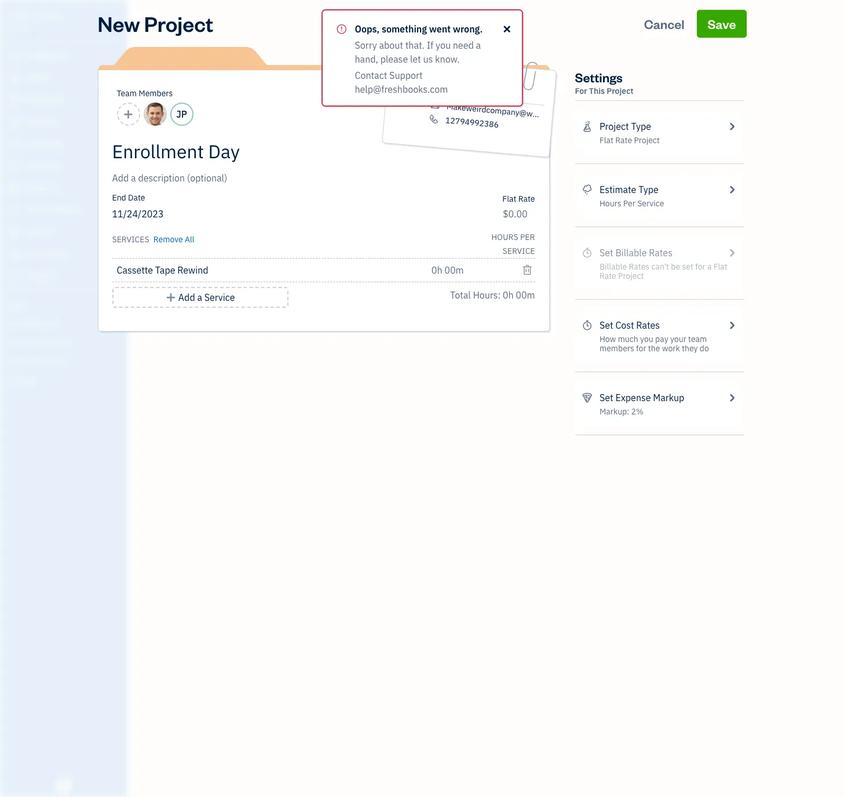 Task type: locate. For each thing, give the bounding box(es) containing it.
owner
[[9, 23, 31, 32]]

chevronright image
[[727, 119, 738, 133], [727, 391, 738, 405]]

project type
[[600, 121, 652, 132]]

rewind
[[178, 264, 209, 276]]

makeweirdcompany@weird.co
[[446, 101, 558, 121]]

chevronright image for estimate type
[[727, 183, 738, 197]]

0 vertical spatial chevronright image
[[727, 119, 738, 133]]

went
[[430, 23, 451, 35]]

1 vertical spatial flat
[[503, 194, 517, 204]]

0 horizontal spatial hours
[[492, 232, 519, 242]]

chevronright image for project type
[[727, 119, 738, 133]]

hours
[[600, 198, 622, 209], [492, 232, 519, 242]]

a inside 'oops, something went wrong. sorry about that. if you need a hand, please let us know. contact support help@freshbooks.com'
[[476, 39, 481, 51]]

service inside add a service button
[[205, 292, 235, 303]]

this
[[590, 86, 605, 96]]

set up how on the right top of the page
[[600, 320, 614, 331]]

1 chevronright image from the top
[[727, 119, 738, 133]]

flat for flat rate project
[[600, 135, 614, 146]]

hours down estimate
[[600, 198, 622, 209]]

project image
[[8, 183, 21, 194]]

set
[[600, 320, 614, 331], [600, 392, 614, 404]]

phone image
[[428, 114, 440, 124]]

make weird co.
[[431, 80, 488, 96]]

1 set from the top
[[600, 320, 614, 331]]

add team member image
[[123, 107, 134, 121]]

service right the add
[[205, 292, 235, 303]]

chevronright image
[[727, 183, 738, 197], [727, 318, 738, 332]]

a
[[476, 39, 481, 51], [197, 292, 202, 303]]

12794992386
[[445, 115, 499, 130]]

0 vertical spatial a
[[476, 39, 481, 51]]

service for hours per service
[[638, 198, 665, 209]]

client image
[[8, 72, 21, 84]]

cassette
[[117, 264, 153, 276]]

settings for this project
[[576, 69, 634, 96]]

1 vertical spatial chevronright image
[[727, 318, 738, 332]]

make
[[431, 80, 451, 93]]

much
[[619, 334, 639, 344]]

1 vertical spatial set
[[600, 392, 614, 404]]

0 vertical spatial chevronright image
[[727, 183, 738, 197]]

hours inside hours per service
[[492, 232, 519, 242]]

1 horizontal spatial service
[[638, 198, 665, 209]]

they
[[683, 343, 699, 354]]

0 horizontal spatial rate
[[519, 194, 536, 204]]

rate
[[616, 135, 633, 146], [519, 194, 536, 204]]

0 vertical spatial set
[[600, 320, 614, 331]]

service right per
[[638, 198, 665, 209]]

markup: 2%
[[600, 407, 644, 417]]

1 horizontal spatial hours
[[600, 198, 622, 209]]

1 vertical spatial hours
[[492, 232, 519, 242]]

service
[[638, 198, 665, 209], [205, 292, 235, 303]]

rate up amount (usd) text field
[[519, 194, 536, 204]]

status containing oops, something went wrong.
[[0, 9, 845, 107]]

1 horizontal spatial rate
[[616, 135, 633, 146]]

apps image
[[9, 300, 124, 310]]

2 chevronright image from the top
[[727, 318, 738, 332]]

please
[[381, 53, 408, 65]]

all
[[185, 234, 195, 245]]

wrong.
[[453, 23, 483, 35]]

0 horizontal spatial flat
[[503, 194, 517, 204]]

errorcircle image
[[337, 22, 347, 36]]

1 vertical spatial a
[[197, 292, 202, 303]]

chevronright image for set cost rates
[[727, 318, 738, 332]]

1 vertical spatial type
[[639, 184, 659, 195]]

cancel button
[[634, 10, 696, 38]]

chevronright image for set expense markup
[[727, 391, 738, 405]]

payment image
[[8, 139, 21, 150]]

1 horizontal spatial a
[[476, 39, 481, 51]]

hours:
[[473, 289, 501, 301]]

type up hours per service at the right
[[639, 184, 659, 195]]

0 horizontal spatial you
[[436, 39, 451, 51]]

something
[[382, 23, 427, 35]]

flat down project type
[[600, 135, 614, 146]]

0 vertical spatial you
[[436, 39, 451, 51]]

team
[[117, 88, 137, 99]]

help@freshbooks.com
[[355, 84, 448, 95]]

service for add a service
[[205, 292, 235, 303]]

money image
[[8, 227, 21, 238]]

0 horizontal spatial a
[[197, 292, 202, 303]]

project inside settings for this project
[[607, 86, 634, 96]]

0h
[[503, 289, 514, 301]]

you inside 'oops, something went wrong. sorry about that. if you need a hand, please let us know. contact support help@freshbooks.com'
[[436, 39, 451, 51]]

1 vertical spatial rate
[[519, 194, 536, 204]]

a right the need
[[476, 39, 481, 51]]

flat
[[600, 135, 614, 146], [503, 194, 517, 204]]

2 chevronright image from the top
[[727, 391, 738, 405]]

flat rate project
[[600, 135, 660, 146]]

set up markup:
[[600, 392, 614, 404]]

1 vertical spatial you
[[641, 334, 654, 344]]

remove
[[154, 234, 183, 245]]

you right if on the right
[[436, 39, 451, 51]]

estimate type
[[600, 184, 659, 195]]

0 vertical spatial flat
[[600, 135, 614, 146]]

help@freshbooks.com link
[[355, 84, 448, 95]]

rate down project type
[[616, 135, 633, 146]]

0 vertical spatial service
[[638, 198, 665, 209]]

pay
[[656, 334, 669, 344]]

expenses image
[[583, 391, 593, 405]]

0 vertical spatial hours
[[600, 198, 622, 209]]

new
[[98, 10, 140, 37]]

hours up service
[[492, 232, 519, 242]]

hand,
[[355, 53, 379, 65]]

the
[[649, 343, 661, 354]]

project
[[144, 10, 214, 37], [607, 86, 634, 96], [600, 121, 630, 132], [635, 135, 660, 146]]

hours per service
[[600, 198, 665, 209]]

2 set from the top
[[600, 392, 614, 404]]

type up flat rate project
[[632, 121, 652, 132]]

if
[[427, 39, 434, 51]]

expense image
[[8, 161, 21, 172]]

a right the add
[[197, 292, 202, 303]]

1 horizontal spatial flat
[[600, 135, 614, 146]]

1 chevronright image from the top
[[727, 183, 738, 197]]

rates
[[637, 320, 661, 331]]

0 vertical spatial type
[[632, 121, 652, 132]]

you
[[436, 39, 451, 51], [641, 334, 654, 344]]

1 horizontal spatial you
[[641, 334, 654, 344]]

remove project service image
[[523, 263, 533, 277]]

1 vertical spatial chevronright image
[[727, 391, 738, 405]]

0 horizontal spatial service
[[205, 292, 235, 303]]

how
[[600, 334, 617, 344]]

0 vertical spatial rate
[[616, 135, 633, 146]]

hours for services
[[492, 232, 519, 242]]

flat up amount (usd) text field
[[503, 194, 517, 204]]

you down rates
[[641, 334, 654, 344]]

projects image
[[583, 119, 593, 133]]

1 vertical spatial service
[[205, 292, 235, 303]]

status
[[0, 9, 845, 107]]

type
[[632, 121, 652, 132], [639, 184, 659, 195]]



Task type: vqa. For each thing, say whether or not it's contained in the screenshot.
they
yes



Task type: describe. For each thing, give the bounding box(es) containing it.
inc
[[45, 10, 61, 22]]

your
[[671, 334, 687, 344]]

markup:
[[600, 407, 630, 417]]

about
[[379, 39, 404, 51]]

main element
[[0, 0, 157, 797]]

estimate image
[[8, 95, 21, 106]]

save
[[708, 16, 737, 32]]

set for set expense markup
[[600, 392, 614, 404]]

set cost rates
[[600, 320, 661, 331]]

estimates image
[[583, 183, 593, 197]]

flat for flat rate
[[503, 194, 517, 204]]

for
[[637, 343, 647, 354]]

add a service
[[179, 292, 235, 303]]

members
[[600, 343, 635, 354]]

markup
[[654, 392, 685, 404]]

know.
[[436, 53, 460, 65]]

per
[[624, 198, 636, 209]]

that.
[[406, 39, 425, 51]]

team members image
[[9, 319, 124, 328]]

you inside how much you pay your team members for the work they do
[[641, 334, 654, 344]]

team
[[689, 334, 708, 344]]

total hours: 0h 00m
[[451, 289, 536, 301]]

rate for flat rate project
[[616, 135, 633, 146]]

services remove all
[[112, 234, 195, 245]]

members
[[139, 88, 173, 99]]

total
[[451, 289, 471, 301]]

oops,
[[355, 23, 380, 35]]

tape
[[155, 264, 175, 276]]

expense
[[616, 392, 652, 404]]

work
[[663, 343, 681, 354]]

close image
[[502, 22, 513, 36]]

contact
[[355, 70, 388, 81]]

report image
[[8, 271, 21, 282]]

set for set cost rates
[[600, 320, 614, 331]]

settings image
[[9, 375, 124, 384]]

add a service button
[[112, 287, 289, 308]]

turtle
[[9, 10, 42, 22]]

services
[[112, 234, 149, 245]]

rate for flat rate
[[519, 194, 536, 204]]

timer image
[[8, 205, 21, 216]]

remove all button
[[151, 230, 195, 246]]

envelope image
[[429, 100, 441, 110]]

End date in  format text field
[[112, 208, 324, 220]]

let
[[411, 53, 421, 65]]

bank connections image
[[9, 356, 124, 365]]

type for project type
[[632, 121, 652, 132]]

Project Description text field
[[112, 171, 431, 185]]

turtle inc owner
[[9, 10, 61, 32]]

sorry
[[355, 39, 377, 51]]

date
[[128, 193, 145, 203]]

estimate
[[600, 184, 637, 195]]

for
[[576, 86, 588, 96]]

oops, something went wrong. sorry about that. if you need a hand, please let us know. contact support help@freshbooks.com
[[355, 23, 483, 95]]

hours for estimate type
[[600, 198, 622, 209]]

do
[[700, 343, 710, 354]]

per
[[521, 232, 536, 242]]

team members
[[117, 88, 173, 99]]

items and services image
[[9, 338, 124, 347]]

chart image
[[8, 249, 21, 260]]

us
[[424, 53, 433, 65]]

cost
[[616, 320, 635, 331]]

jp
[[176, 108, 187, 120]]

service
[[503, 246, 536, 256]]

timetracking image
[[583, 318, 593, 332]]

hours per service
[[492, 232, 536, 256]]

flat rate
[[503, 194, 536, 204]]

add
[[179, 292, 195, 303]]

weird
[[452, 82, 474, 95]]

Project Name text field
[[112, 140, 431, 163]]

dashboard image
[[8, 50, 21, 62]]

00m
[[516, 289, 536, 301]]

type for estimate type
[[639, 184, 659, 195]]

invoice image
[[8, 117, 21, 128]]

end
[[112, 193, 126, 203]]

a inside button
[[197, 292, 202, 303]]

co.
[[475, 84, 488, 96]]

2%
[[632, 407, 644, 417]]

need
[[453, 39, 474, 51]]

support
[[390, 70, 423, 81]]

cancel
[[645, 16, 685, 32]]

plus image
[[166, 291, 176, 304]]

0h 00m text field
[[432, 264, 465, 276]]

Amount (USD) text field
[[503, 208, 528, 220]]

save button
[[698, 10, 747, 38]]

new project
[[98, 10, 214, 37]]

freshbooks image
[[55, 779, 73, 793]]

settings
[[576, 69, 623, 85]]

end date
[[112, 193, 145, 203]]

how much you pay your team members for the work they do
[[600, 334, 710, 354]]

cassette tape rewind
[[117, 264, 209, 276]]

set expense markup
[[600, 392, 685, 404]]



